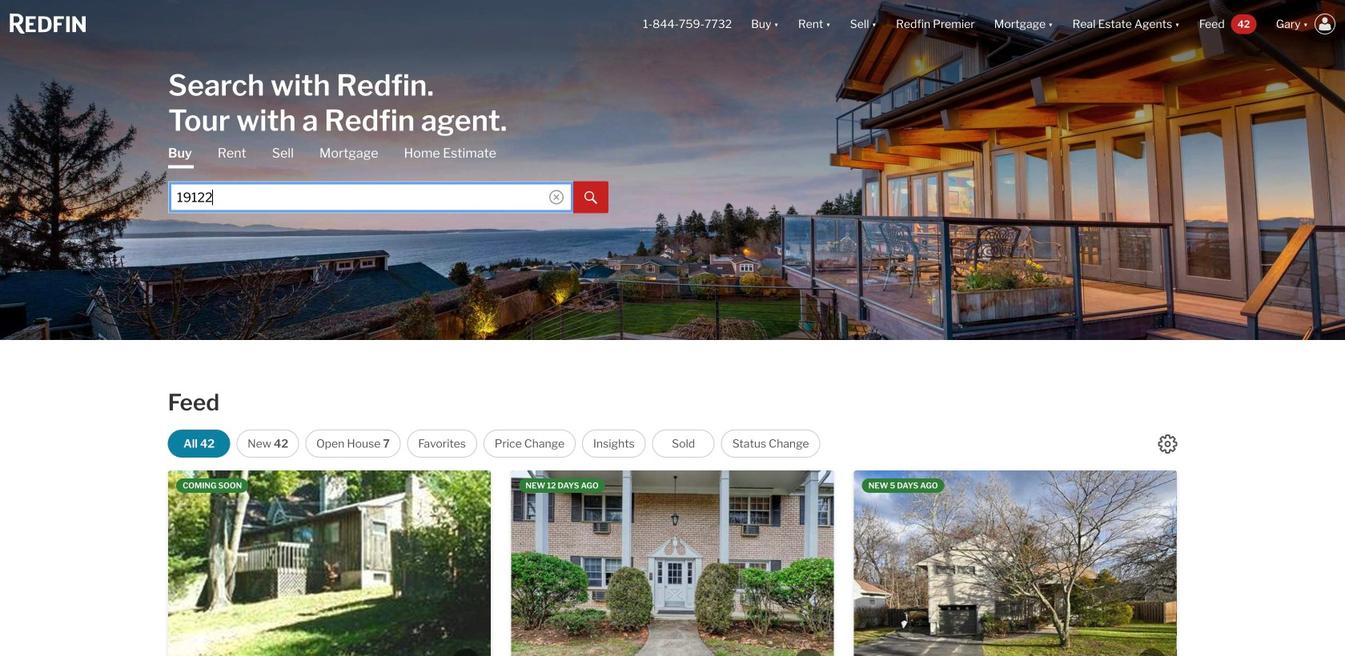 Task type: describe. For each thing, give the bounding box(es) containing it.
Insights radio
[[582, 430, 646, 458]]

photo of 488 tally ho rd, middletown, ny 10940 image
[[168, 471, 491, 657]]

submit search image
[[585, 192, 597, 204]]

1 photo of 264 parkside dr, suffern, ny 10901 image from the left
[[511, 471, 834, 657]]

2 photo of 23 devine dr, mahwah, nj 07430 image from the left
[[1177, 471, 1345, 657]]

Sold radio
[[652, 430, 715, 458]]

search input image
[[549, 190, 564, 205]]

Price Change radio
[[484, 430, 576, 458]]

All radio
[[168, 430, 230, 458]]

New radio
[[237, 430, 299, 458]]



Task type: vqa. For each thing, say whether or not it's contained in the screenshot.
— Sq Ft for bath
no



Task type: locate. For each thing, give the bounding box(es) containing it.
Status Change radio
[[721, 430, 821, 458]]

2 photo of 264 parkside dr, suffern, ny 10901 image from the left
[[834, 471, 1157, 657]]

tab list
[[168, 145, 609, 213]]

photo of 23 devine dr, mahwah, nj 07430 image
[[854, 471, 1177, 657], [1177, 471, 1345, 657]]

Favorites radio
[[407, 430, 477, 458]]

clear input button
[[549, 193, 564, 207]]

photo of 264 parkside dr, suffern, ny 10901 image
[[511, 471, 834, 657], [834, 471, 1157, 657]]

City, Address, School, Agent, ZIP search field
[[168, 181, 573, 213]]

1 photo of 23 devine dr, mahwah, nj 07430 image from the left
[[854, 471, 1177, 657]]

Open House radio
[[306, 430, 401, 458]]

option group
[[168, 430, 821, 458]]



